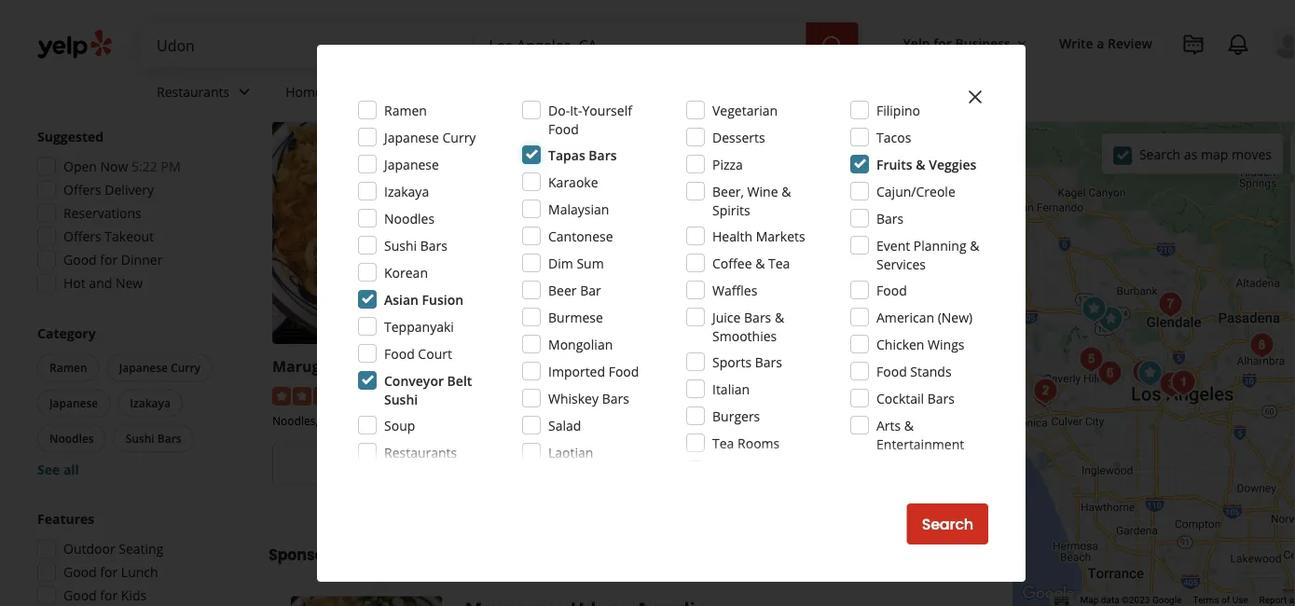 Task type: locate. For each thing, give the bounding box(es) containing it.
&
[[916, 155, 926, 173], [782, 182, 791, 200], [970, 236, 980, 254], [756, 254, 765, 272], [775, 308, 785, 326], [905, 417, 914, 434]]

1 horizontal spatial pm
[[902, 485, 922, 503]]

1 horizontal spatial reviews)
[[670, 386, 720, 404]]

sushi down the conveyor
[[384, 390, 418, 408]]

home services link
[[271, 67, 417, 121]]

ramen inside search dialog
[[384, 101, 427, 119]]

1 horizontal spatial bars,
[[779, 413, 805, 429]]

until 10:00 pm
[[835, 485, 922, 503]]

a for report
[[1290, 595, 1295, 606]]

1 vertical spatial udon
[[357, 356, 397, 377]]

1 horizontal spatial restaurants
[[384, 444, 457, 461]]

italian
[[713, 380, 750, 398]]

curry up izakaya button
[[171, 360, 201, 375]]

takeout for offers
[[105, 228, 154, 245]]

0 vertical spatial izakaya
[[384, 182, 429, 200]]

0 horizontal spatial 24 chevron down v2 image
[[233, 81, 256, 103]]

japanese, down 3.9 star rating image on the left
[[321, 413, 371, 429]]

- right call
[[574, 356, 578, 377]]

good for good for dinner
[[63, 251, 97, 269]]

for up good for kids
[[100, 563, 118, 581]]

1 vertical spatial offers
[[63, 228, 101, 245]]

kids
[[121, 587, 147, 605]]

coffee
[[713, 254, 752, 272]]

0 vertical spatial tea
[[769, 254, 790, 272]]

3.9 star rating image
[[272, 387, 373, 406]]

noodles inside button
[[49, 431, 94, 446]]

for inside button
[[934, 34, 952, 52]]

bars inside sushi bars button
[[157, 431, 182, 446]]

1 vertical spatial takeout
[[105, 228, 154, 245]]

sushi bars down izakaya button
[[126, 431, 182, 446]]

asian down 3.9
[[374, 413, 402, 429]]

pm right 10:00
[[902, 485, 922, 503]]

good for good for kids
[[63, 587, 97, 605]]

takeout up dinner
[[105, 228, 154, 245]]

sort:
[[805, 15, 833, 33]]

sushi
[[384, 236, 417, 254], [384, 390, 418, 408], [563, 413, 591, 429], [748, 413, 776, 429], [126, 431, 155, 446]]

izakaya up sushi bars button in the bottom of the page
[[130, 396, 171, 411]]

services right home
[[326, 83, 376, 100]]

marugame udon - sawtelle image
[[1027, 373, 1065, 410]]

fusion
[[422, 291, 464, 308], [405, 413, 440, 429]]

good for lunch
[[63, 563, 158, 581]]

now up "offers delivery"
[[100, 158, 128, 175]]

1 vertical spatial restaurants
[[384, 444, 457, 461]]

0 vertical spatial pm
[[161, 158, 181, 175]]

reviews) down stands at bottom right
[[900, 386, 950, 404]]

redwhite boneless ramen image
[[1076, 291, 1113, 328]]

keyboard shortcuts image
[[1055, 597, 1070, 606]]

$$$$
[[191, 71, 217, 86]]

0 vertical spatial search
[[1140, 145, 1181, 163]]

0 vertical spatial takeout
[[356, 73, 432, 99]]

featured takeout options
[[269, 73, 508, 99]]

yelp for business
[[904, 34, 1011, 52]]

burgers
[[713, 407, 761, 425]]

2 good from the top
[[63, 563, 97, 581]]

2 offers from the top
[[63, 228, 101, 245]]

ramen down category
[[49, 360, 87, 375]]

2 horizontal spatial reviews)
[[900, 386, 950, 404]]

1 vertical spatial services
[[877, 255, 926, 273]]

izakaya up korean
[[384, 182, 429, 200]]

1 horizontal spatial tea
[[769, 254, 790, 272]]

featured
[[269, 73, 352, 99]]

arcadia
[[409, 356, 466, 377]]

0 vertical spatial now
[[100, 158, 128, 175]]

None search field
[[142, 22, 863, 67]]

0 horizontal spatial curry
[[171, 360, 201, 375]]

ramen down featured takeout options
[[384, 101, 427, 119]]

best
[[341, 5, 390, 36]]

a
[[1097, 34, 1105, 52], [1290, 595, 1295, 606]]

0 vertical spatial a
[[1097, 34, 1105, 52]]

1 vertical spatial tea
[[713, 434, 735, 452]]

do-
[[549, 101, 570, 119]]

wings
[[928, 335, 965, 353]]

california
[[269, 35, 379, 66]]

roll
[[510, 356, 538, 377]]

0 horizontal spatial ramen
[[49, 360, 87, 375]]

1 vertical spatial now
[[628, 454, 660, 475]]

1 vertical spatial good
[[63, 563, 97, 581]]

all
[[63, 461, 79, 479]]

fusion up teppanyaki
[[422, 291, 464, 308]]

4.3 star rating image
[[510, 387, 611, 406]]

good for good for lunch
[[63, 563, 97, 581]]

10:00
[[865, 485, 899, 503]]

sum
[[577, 254, 604, 272]]

food for food court
[[384, 345, 415, 362]]

for right yelp
[[934, 34, 952, 52]]

1 offers from the top
[[63, 181, 101, 199]]

& inside juice bars & smoothies
[[775, 308, 785, 326]]

pm right 5:22
[[161, 158, 181, 175]]

1 vertical spatial izakaya
[[130, 396, 171, 411]]

japanese curry
[[384, 128, 476, 146], [119, 360, 201, 375]]

angeles,
[[556, 5, 653, 36]]

reservations
[[63, 204, 142, 222]]

1 horizontal spatial now
[[628, 454, 660, 475]]

reviews) right (580
[[670, 386, 720, 404]]

3 reviews) from the left
[[900, 386, 950, 404]]

1 horizontal spatial japanese,
[[510, 413, 560, 429]]

1 vertical spatial fusion
[[405, 413, 440, 429]]

& right planning
[[970, 236, 980, 254]]

it-
[[570, 101, 583, 119]]

arts & entertainment
[[877, 417, 965, 453]]

wine
[[748, 182, 778, 200]]

& inside arts & entertainment
[[905, 417, 914, 434]]

0 horizontal spatial takeout
[[105, 228, 154, 245]]

bars up smoothies
[[744, 308, 772, 326]]

- up (349
[[401, 356, 405, 377]]

takeout down best
[[356, 73, 432, 99]]

google
[[1153, 595, 1182, 606]]

& right 'arts'
[[905, 417, 914, 434]]

fruits
[[877, 155, 913, 173]]

0 horizontal spatial pm
[[161, 158, 181, 175]]

& right wine
[[782, 182, 791, 200]]

0 horizontal spatial restaurants
[[157, 83, 230, 100]]

data
[[1102, 595, 1120, 606]]

0 vertical spatial offers
[[63, 181, 101, 199]]

0 horizontal spatial bars,
[[594, 413, 620, 429]]

search left as
[[1140, 145, 1181, 163]]

fusion down (349
[[405, 413, 440, 429]]

noodles button
[[37, 425, 106, 453]]

tea down markets on the top of page
[[769, 254, 790, 272]]

0 horizontal spatial noodles
[[49, 431, 94, 446]]

0 horizontal spatial services
[[326, 83, 376, 100]]

1 horizontal spatial izakaya
[[384, 182, 429, 200]]

udon
[[394, 5, 453, 36], [357, 356, 397, 377]]

for for dinner
[[100, 251, 118, 269]]

cantonese
[[549, 227, 613, 245]]

0 horizontal spatial japanese curry
[[119, 360, 201, 375]]

for down offers takeout
[[100, 251, 118, 269]]

japanese curry down the options
[[384, 128, 476, 146]]

1 vertical spatial japanese curry
[[119, 360, 201, 375]]

1 vertical spatial curry
[[171, 360, 201, 375]]

home services
[[286, 83, 376, 100]]

a right report
[[1290, 595, 1295, 606]]

24 chevron down v2 image left do-
[[517, 81, 539, 103]]

asian down korean
[[384, 291, 419, 308]]

bars, down whiskey bars
[[594, 413, 620, 429]]

outdoor seating
[[63, 540, 164, 558]]

laotian
[[549, 444, 594, 461]]

2 - from the left
[[574, 356, 578, 377]]

food up '4.3'
[[609, 362, 639, 380]]

0 vertical spatial noodles
[[384, 209, 435, 227]]

1 horizontal spatial a
[[1290, 595, 1295, 606]]

reviews)
[[432, 386, 482, 404], [670, 386, 720, 404], [900, 386, 950, 404]]

24 chevron down v2 image right "$$$$" 'button'
[[233, 81, 256, 103]]

food down do-
[[549, 120, 579, 138]]

sponsored
[[269, 545, 349, 566]]

4.8
[[856, 386, 874, 404]]

for down the good for lunch
[[100, 587, 118, 605]]

& down health markets
[[756, 254, 765, 272]]

ramen
[[384, 101, 427, 119], [49, 360, 87, 375]]

2 vertical spatial good
[[63, 587, 97, 605]]

now for order
[[628, 454, 660, 475]]

1 bars, from the left
[[594, 413, 620, 429]]

write
[[1060, 34, 1094, 52]]

1 horizontal spatial search
[[1140, 145, 1181, 163]]

marugame udon - glendale image
[[1152, 286, 1190, 323]]

juice bars & smoothies
[[713, 308, 785, 345]]

as
[[1185, 145, 1198, 163]]

1 horizontal spatial takeout
[[356, 73, 432, 99]]

soup
[[384, 417, 415, 434]]

0 horizontal spatial a
[[1097, 34, 1105, 52]]

for for business
[[934, 34, 952, 52]]

noodles up korean
[[384, 209, 435, 227]]

asian
[[384, 291, 419, 308], [374, 413, 402, 429]]

bars, down 4.8 star rating image
[[779, 413, 805, 429]]

reviews) down arcadia
[[432, 386, 482, 404]]

results
[[352, 545, 407, 566]]

©2023
[[1122, 595, 1151, 606]]

izakaya inside search dialog
[[384, 182, 429, 200]]

chinese
[[623, 413, 664, 429]]

0 horizontal spatial search
[[922, 514, 974, 535]]

search inside button
[[922, 514, 974, 535]]

food up american at the bottom right of the page
[[877, 281, 907, 299]]

group containing suggested
[[32, 127, 231, 298]]

tea rooms
[[713, 434, 780, 452]]

1 vertical spatial asian
[[374, 413, 402, 429]]

16 chevron down v2 image
[[1015, 36, 1030, 51]]

terms of use
[[1194, 595, 1249, 606]]

0 vertical spatial restaurants
[[157, 83, 230, 100]]

udon right best
[[394, 5, 453, 36]]

0 vertical spatial asian
[[384, 291, 419, 308]]

group containing features
[[32, 510, 231, 606]]

0 vertical spatial fusion
[[422, 291, 464, 308]]

0 horizontal spatial reviews)
[[432, 386, 482, 404]]

2 reviews) from the left
[[670, 386, 720, 404]]

noodles up all
[[49, 431, 94, 446]]

user actions element
[[889, 23, 1296, 138]]

1 horizontal spatial sushi bars
[[384, 236, 448, 254]]

1 reviews) from the left
[[432, 386, 482, 404]]

noodles inside search dialog
[[384, 209, 435, 227]]

write a review link
[[1052, 26, 1160, 60]]

1 horizontal spatial -
[[574, 356, 578, 377]]

hangari kalguksu image
[[1126, 354, 1164, 391]]

1 horizontal spatial services
[[877, 255, 926, 273]]

food up (80
[[877, 362, 907, 380]]

0 vertical spatial udon
[[394, 5, 453, 36]]

0 horizontal spatial japanese,
[[321, 413, 371, 429]]

coffee & tea
[[713, 254, 790, 272]]

belt
[[447, 372, 472, 389]]

- for get directions
[[401, 356, 405, 377]]

sushi bars button
[[113, 425, 194, 453]]

bars up korean
[[420, 236, 448, 254]]

2 horizontal spatial japanese,
[[808, 413, 857, 429]]

1 vertical spatial search
[[922, 514, 974, 535]]

group
[[32, 127, 231, 298], [1291, 182, 1296, 264], [34, 324, 231, 479], [32, 510, 231, 606]]

24 chevron down v2 image
[[233, 81, 256, 103], [517, 81, 539, 103]]

0 horizontal spatial sushi bars
[[126, 431, 182, 446]]

0 vertical spatial services
[[326, 83, 376, 100]]

japanese, down 4.3 star rating image
[[510, 413, 560, 429]]

1 horizontal spatial japanese curry
[[384, 128, 476, 146]]

see
[[37, 461, 60, 479]]

of
[[1222, 595, 1231, 606]]

1 horizontal spatial noodles
[[384, 209, 435, 227]]

map region
[[785, 0, 1296, 606]]

0 vertical spatial good
[[63, 251, 97, 269]]

restaurants inside business categories element
[[157, 83, 230, 100]]

search
[[1140, 145, 1181, 163], [922, 514, 974, 535]]

1 vertical spatial noodles
[[49, 431, 94, 446]]

marugame udon - arcadia image
[[1293, 295, 1296, 333], [1293, 295, 1296, 333]]

report a 
[[1260, 595, 1296, 606]]

a right write
[[1097, 34, 1105, 52]]

japanese button
[[37, 389, 110, 417]]

offers down "open"
[[63, 181, 101, 199]]

lunch
[[121, 563, 158, 581]]

sushi down izakaya button
[[126, 431, 155, 446]]

search dialog
[[0, 0, 1296, 606]]

udon inside top 10 best udon near los angeles, california
[[394, 5, 453, 36]]

good down outdoor
[[63, 563, 97, 581]]

1 horizontal spatial 24 chevron down v2 image
[[517, 81, 539, 103]]

search down the entertainment at bottom right
[[922, 514, 974, 535]]

services down event
[[877, 255, 926, 273]]

1 vertical spatial a
[[1290, 595, 1295, 606]]

1 good from the top
[[63, 251, 97, 269]]

0 vertical spatial curry
[[443, 128, 476, 146]]

3 good from the top
[[63, 587, 97, 605]]

cocktail bars
[[877, 389, 955, 407]]

sushi inside button
[[126, 431, 155, 446]]

0 horizontal spatial izakaya
[[130, 396, 171, 411]]

food up the conveyor
[[384, 345, 415, 362]]

japanese, left 'thai'
[[808, 413, 857, 429]]

marugame udon - arcadia
[[272, 356, 466, 377]]

tea
[[769, 254, 790, 272], [713, 434, 735, 452]]

japanese curry up izakaya button
[[119, 360, 201, 375]]

2 24 chevron down v2 image from the left
[[517, 81, 539, 103]]

markets
[[756, 227, 806, 245]]

1 vertical spatial ramen
[[49, 360, 87, 375]]

0 vertical spatial japanese curry
[[384, 128, 476, 146]]

offers down reservations
[[63, 228, 101, 245]]

0 vertical spatial sushi bars
[[384, 236, 448, 254]]

& up smoothies
[[775, 308, 785, 326]]

good down the good for lunch
[[63, 587, 97, 605]]

1 horizontal spatial ramen
[[384, 101, 427, 119]]

reviews) for get directions
[[432, 386, 482, 404]]

good up hot
[[63, 251, 97, 269]]

bars
[[589, 146, 617, 164], [877, 209, 904, 227], [420, 236, 448, 254], [744, 308, 772, 326], [755, 353, 783, 371], [602, 389, 630, 407], [928, 389, 955, 407], [157, 431, 182, 446]]

bars down izakaya button
[[157, 431, 182, 446]]

izakaya button
[[118, 389, 183, 417]]

japanese
[[384, 128, 439, 146], [384, 155, 439, 173], [119, 360, 168, 375], [49, 396, 98, 411]]

restaurants link
[[142, 67, 271, 121]]

0 vertical spatial ramen
[[384, 101, 427, 119]]

now right order
[[628, 454, 660, 475]]

offers for offers takeout
[[63, 228, 101, 245]]

restaurants
[[157, 83, 230, 100], [384, 444, 457, 461]]

cajun/creole
[[877, 182, 956, 200]]

1 vertical spatial pm
[[902, 485, 922, 503]]

tacos
[[877, 128, 912, 146]]

sushi bars up korean
[[384, 236, 448, 254]]

american (new)
[[877, 308, 973, 326]]

japanese curry inside button
[[119, 360, 201, 375]]

fruits & veggies
[[877, 155, 977, 173]]

search for search as map moves
[[1140, 145, 1181, 163]]

1 japanese, from the left
[[321, 413, 371, 429]]

1 vertical spatial sushi bars
[[126, 431, 182, 446]]

bars right tapas
[[589, 146, 617, 164]]

for for lunch
[[100, 563, 118, 581]]

1 horizontal spatial curry
[[443, 128, 476, 146]]

tea down the burgers
[[713, 434, 735, 452]]

udon up 3.9
[[357, 356, 397, 377]]

0 horizontal spatial -
[[401, 356, 405, 377]]

0 horizontal spatial now
[[100, 158, 128, 175]]

1 24 chevron down v2 image from the left
[[233, 81, 256, 103]]

1 - from the left
[[401, 356, 405, 377]]

curry down the options
[[443, 128, 476, 146]]

japanese curry inside search dialog
[[384, 128, 476, 146]]



Task type: vqa. For each thing, say whether or not it's contained in the screenshot.
responded
no



Task type: describe. For each thing, give the bounding box(es) containing it.
kochi image
[[1073, 341, 1110, 378]]

yelp
[[904, 34, 931, 52]]

mongolian
[[549, 335, 613, 353]]

now for open
[[100, 158, 128, 175]]

curry inside search dialog
[[443, 128, 476, 146]]

until
[[835, 485, 862, 503]]

rooms
[[738, 434, 780, 452]]

burmese
[[549, 308, 603, 326]]

terms of use link
[[1194, 595, 1249, 606]]

good for dinner
[[63, 251, 163, 269]]

notifications image
[[1228, 34, 1250, 56]]

yuko kitchen miracle mile image
[[1092, 355, 1129, 392]]

beer,
[[713, 182, 744, 200]]

ramen inside 'button'
[[49, 360, 87, 375]]

projects image
[[1183, 34, 1205, 56]]

5:22
[[132, 158, 158, 175]]

map
[[1201, 145, 1229, 163]]

marugame
[[272, 356, 353, 377]]

for for kids
[[100, 587, 118, 605]]

los
[[516, 5, 552, 36]]

curry inside japanese curry button
[[171, 360, 201, 375]]

a for write
[[1097, 34, 1105, 52]]

teppanyaki
[[384, 318, 454, 335]]

order now link
[[510, 444, 733, 485]]

chicken
[[877, 335, 925, 353]]

beer, wine & spirits
[[713, 182, 791, 219]]

get directions link
[[272, 444, 495, 485]]

food for food stands
[[877, 362, 907, 380]]

business categories element
[[142, 67, 1296, 121]]

business
[[956, 34, 1011, 52]]

10
[[315, 5, 337, 36]]

services inside business categories element
[[326, 83, 376, 100]]

offers for offers delivery
[[63, 181, 101, 199]]

dim sum
[[549, 254, 604, 272]]

marugame monzo image
[[1165, 364, 1203, 402]]

waffles
[[713, 281, 758, 299]]

sushi up korean
[[384, 236, 417, 254]]

veggies
[[929, 155, 977, 173]]

bar
[[580, 281, 601, 299]]

cocktail
[[877, 389, 925, 407]]

close image
[[965, 86, 987, 108]]

& right fruits
[[916, 155, 926, 173]]

2 bars, from the left
[[779, 413, 805, 429]]

food for food
[[877, 281, 907, 299]]

smoothies
[[713, 327, 777, 345]]

4.3
[[618, 386, 637, 404]]

(580
[[640, 386, 666, 404]]

features
[[37, 510, 94, 528]]

google image
[[1018, 582, 1080, 606]]

2 japanese, from the left
[[510, 413, 560, 429]]

event planning & services
[[877, 236, 980, 273]]

search image
[[821, 35, 844, 57]]

filipino
[[877, 101, 921, 119]]

sushi bars inside search dialog
[[384, 236, 448, 254]]

sushi down whiskey
[[563, 413, 591, 429]]

yelp for business button
[[896, 26, 1037, 60]]

food inside do-it-yourself food
[[549, 120, 579, 138]]

review
[[1108, 34, 1153, 52]]

bars up event
[[877, 209, 904, 227]]

moves
[[1232, 145, 1272, 163]]

open now 5:22 pm
[[63, 158, 181, 175]]

top
[[269, 5, 310, 36]]

map
[[1081, 595, 1099, 606]]

sushi bars inside button
[[126, 431, 182, 446]]

offers delivery
[[63, 181, 154, 199]]

bars down stands at bottom right
[[928, 389, 955, 407]]

malaysian
[[549, 200, 610, 218]]

& inside beer, wine & spirits
[[782, 182, 791, 200]]

vegetarian
[[713, 101, 778, 119]]

conveyor belt sushi
[[384, 372, 472, 408]]

0 horizontal spatial tea
[[713, 434, 735, 452]]

spirits
[[713, 201, 751, 219]]

hot and new
[[63, 274, 143, 292]]

fusion inside search dialog
[[422, 291, 464, 308]]

$$$$ button
[[180, 64, 228, 93]]

ramen
[[908, 356, 963, 377]]

sushi up rooms
[[748, 413, 776, 429]]

services inside event planning & services
[[877, 255, 926, 273]]

whiskey
[[549, 389, 599, 407]]

asian inside search dialog
[[384, 291, 419, 308]]

dinner
[[121, 251, 163, 269]]

call
[[542, 356, 570, 377]]

tokyo cube image
[[1093, 301, 1130, 338]]

sushi bars, japanese, thai
[[748, 413, 882, 429]]

group containing category
[[34, 324, 231, 479]]

report a link
[[1260, 595, 1296, 606]]

redwhite boneless ramen link
[[748, 356, 963, 377]]

reviews) for order now
[[670, 386, 720, 404]]

see all
[[37, 461, 79, 479]]

japanese, sushi bars, chinese
[[510, 413, 664, 429]]

do-it-yourself food
[[549, 101, 632, 138]]

3 japanese, from the left
[[808, 413, 857, 429]]

entertainment
[[877, 435, 965, 453]]

sports bars
[[713, 353, 783, 371]]

- for order now
[[574, 356, 578, 377]]

thai
[[860, 413, 882, 429]]

beer bar
[[549, 281, 601, 299]]

4.8 star rating image
[[748, 387, 848, 406]]

bars down smoothies
[[755, 353, 783, 371]]

24 chevron down v2 image inside the restaurants link
[[233, 81, 256, 103]]

roll call - koreatown
[[510, 356, 664, 377]]

mogumogu image
[[1026, 376, 1064, 414]]

(80
[[878, 386, 897, 404]]

marugame udon - arcadia link
[[272, 356, 466, 377]]

sponsored results
[[269, 545, 407, 566]]

new
[[116, 274, 143, 292]]

koreatown
[[582, 356, 664, 377]]

terms
[[1194, 595, 1220, 606]]

bars inside juice bars & smoothies
[[744, 308, 772, 326]]

health markets
[[713, 227, 806, 245]]

3.9
[[381, 386, 399, 404]]

$$$ button
[[134, 64, 180, 93]]

marugame udon-los angeles image
[[1153, 366, 1191, 403]]

yourself
[[583, 101, 632, 119]]

outdoor
[[63, 540, 115, 558]]

bars down koreatown
[[602, 389, 630, 407]]

& inside event planning & services
[[970, 236, 980, 254]]

restaurants inside search dialog
[[384, 444, 457, 461]]

top 10 best udon near los angeles, california
[[269, 5, 653, 66]]

food court
[[384, 345, 452, 362]]

search as map moves
[[1140, 145, 1272, 163]]

order now
[[583, 454, 660, 475]]

kyoto gyukatsu image
[[1244, 327, 1281, 364]]

takeout for featured
[[356, 73, 432, 99]]

home
[[286, 83, 323, 100]]

search for search
[[922, 514, 974, 535]]

health
[[713, 227, 753, 245]]

imported
[[549, 362, 605, 380]]

pizza
[[713, 155, 743, 173]]

izakaya inside button
[[130, 396, 171, 411]]

sushi inside conveyor belt sushi
[[384, 390, 418, 408]]

planning
[[914, 236, 967, 254]]

roll call - koreatown image
[[1132, 355, 1169, 392]]

korean
[[384, 264, 428, 281]]

price group
[[37, 35, 231, 97]]

good for kids
[[63, 587, 147, 605]]



